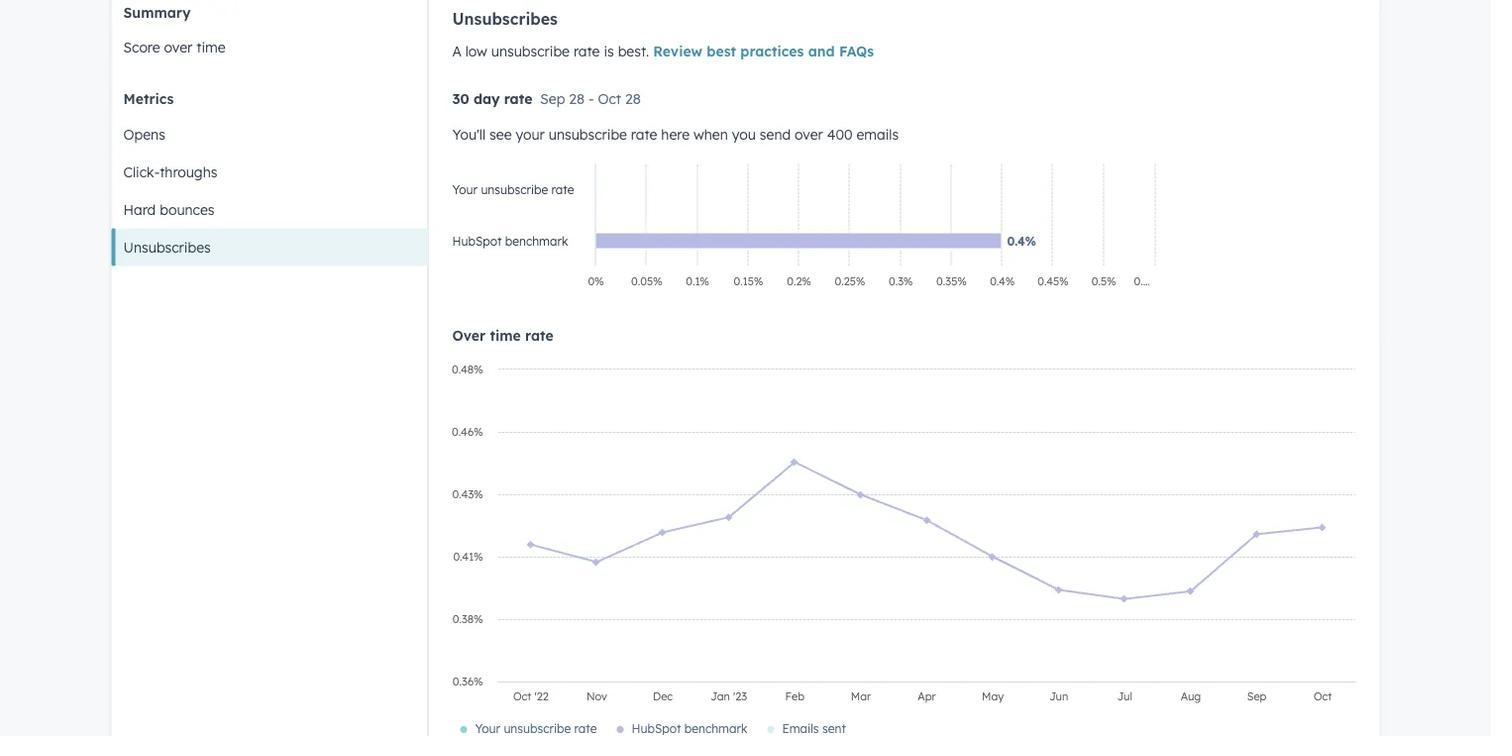 Task type: vqa. For each thing, say whether or not it's contained in the screenshot.
Unsubscribes
yes



Task type: describe. For each thing, give the bounding box(es) containing it.
click-throughs
[[123, 163, 217, 180]]

you'll see your unsubscribe rate here when you send over 400 emails
[[452, 125, 899, 143]]

over
[[452, 326, 486, 344]]

your
[[452, 182, 478, 197]]

bounces
[[160, 201, 215, 218]]

opens button
[[111, 115, 428, 153]]

practices
[[740, 42, 804, 59]]

a
[[452, 42, 462, 59]]

oct
[[598, 90, 621, 107]]

hard bounces button
[[111, 191, 428, 228]]

throughs
[[160, 163, 217, 180]]

over time rate
[[452, 326, 554, 344]]

sep
[[540, 90, 565, 107]]

when
[[694, 125, 728, 143]]

emails
[[856, 125, 899, 143]]

rate for 30 day rate sep 28 - oct 28
[[504, 90, 532, 107]]

you
[[732, 125, 756, 143]]

1 interactive chart image from the top
[[442, 154, 1165, 303]]

here
[[661, 125, 690, 143]]

best
[[707, 42, 736, 59]]

rate for over time rate
[[525, 326, 554, 344]]

and
[[808, 42, 835, 59]]

30 day rate sep 28 - oct 28
[[452, 90, 641, 107]]

400
[[827, 125, 853, 143]]

hubspot
[[452, 233, 502, 248]]

2 vertical spatial unsubscribe
[[481, 182, 548, 197]]

1 vertical spatial unsubscribe
[[549, 125, 627, 143]]

a low unsubscribe rate is best. review best practices and faqs
[[452, 42, 874, 59]]

best.
[[618, 42, 649, 59]]

send
[[760, 125, 791, 143]]

0 vertical spatial unsubscribes
[[452, 8, 558, 28]]

2 28 from the left
[[625, 90, 641, 107]]

rate for your unsubscribe rate
[[551, 182, 574, 197]]

metrics
[[123, 90, 174, 107]]



Task type: locate. For each thing, give the bounding box(es) containing it.
1 vertical spatial over
[[795, 125, 823, 143]]

0 horizontal spatial 28
[[569, 90, 585, 107]]

unsubscribe
[[491, 42, 570, 59], [549, 125, 627, 143], [481, 182, 548, 197]]

unsubscribe down the -
[[549, 125, 627, 143]]

summary
[[123, 3, 191, 21]]

unsubscribes button
[[111, 228, 428, 266]]

unsubscribes
[[452, 8, 558, 28], [123, 238, 211, 256]]

score over time
[[123, 39, 226, 56]]

review best practices and faqs button
[[653, 39, 874, 63]]

benchmark
[[505, 233, 568, 248]]

you'll
[[452, 125, 486, 143]]

rate left here
[[631, 125, 657, 143]]

rate
[[574, 42, 600, 59], [504, 90, 532, 107], [631, 125, 657, 143], [551, 182, 574, 197], [525, 326, 554, 344]]

0 vertical spatial interactive chart image
[[442, 154, 1165, 303]]

opens
[[123, 125, 165, 143]]

30
[[452, 90, 469, 107]]

click-throughs button
[[111, 153, 428, 191]]

-
[[589, 90, 594, 107]]

rate up benchmark
[[551, 182, 574, 197]]

rate right day
[[504, 90, 532, 107]]

1 horizontal spatial over
[[795, 125, 823, 143]]

over inside button
[[164, 39, 192, 56]]

1 vertical spatial interactive chart image
[[442, 360, 1366, 736]]

28 right oct
[[625, 90, 641, 107]]

1 vertical spatial unsubscribes
[[123, 238, 211, 256]]

1 28 from the left
[[569, 90, 585, 107]]

interactive chart image
[[442, 154, 1165, 303], [442, 360, 1366, 736]]

unsubscribes inside 'button'
[[123, 238, 211, 256]]

time inside button
[[196, 39, 226, 56]]

score over time button
[[111, 29, 428, 66]]

0 horizontal spatial unsubscribes
[[123, 238, 211, 256]]

day
[[474, 90, 500, 107]]

your unsubscribe rate
[[452, 182, 574, 197]]

over
[[164, 39, 192, 56], [795, 125, 823, 143]]

unsubscribe up 30 day rate sep 28 - oct 28
[[491, 42, 570, 59]]

0 horizontal spatial time
[[196, 39, 226, 56]]

faqs
[[839, 42, 874, 59]]

1 horizontal spatial 28
[[625, 90, 641, 107]]

1 horizontal spatial unsubscribes
[[452, 8, 558, 28]]

0 vertical spatial over
[[164, 39, 192, 56]]

rate right over at the left of the page
[[525, 326, 554, 344]]

1 horizontal spatial time
[[490, 326, 521, 344]]

hubspot benchmark
[[452, 233, 568, 248]]

hard bounces
[[123, 201, 215, 218]]

1 vertical spatial time
[[490, 326, 521, 344]]

unsubscribes down the hard bounces
[[123, 238, 211, 256]]

28
[[569, 90, 585, 107], [625, 90, 641, 107]]

time right score
[[196, 39, 226, 56]]

time right over at the left of the page
[[490, 326, 521, 344]]

time
[[196, 39, 226, 56], [490, 326, 521, 344]]

score
[[123, 39, 160, 56]]

see
[[489, 125, 512, 143]]

0 vertical spatial time
[[196, 39, 226, 56]]

0 vertical spatial unsubscribe
[[491, 42, 570, 59]]

is
[[604, 42, 614, 59]]

over right score
[[164, 39, 192, 56]]

unsubscribes up low
[[452, 8, 558, 28]]

hard
[[123, 201, 156, 218]]

your
[[516, 125, 545, 143]]

0 horizontal spatial over
[[164, 39, 192, 56]]

click-
[[123, 163, 160, 180]]

review
[[653, 42, 703, 59]]

low
[[465, 42, 487, 59]]

over left 400
[[795, 125, 823, 143]]

2 interactive chart image from the top
[[442, 360, 1366, 736]]

unsubscribe right 'your'
[[481, 182, 548, 197]]

28 left the -
[[569, 90, 585, 107]]

rate left is
[[574, 42, 600, 59]]



